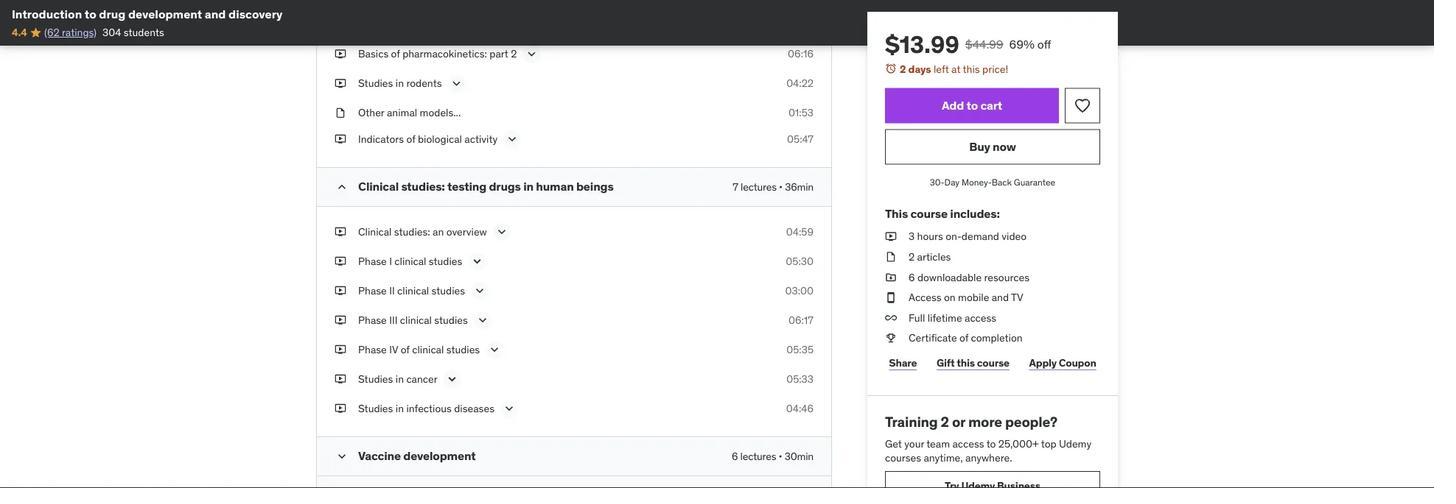 Task type: describe. For each thing, give the bounding box(es) containing it.
studies for studies in cancer
[[358, 373, 393, 386]]

infectious
[[406, 403, 452, 416]]

04:46
[[786, 403, 814, 416]]

iv
[[389, 344, 398, 357]]

articles
[[917, 250, 951, 264]]

30-
[[930, 177, 945, 188]]

01:53
[[789, 107, 814, 120]]

0 vertical spatial access
[[965, 311, 997, 325]]

studies: for an
[[394, 226, 430, 239]]

05:35
[[787, 344, 814, 357]]

3
[[909, 230, 915, 243]]

ii
[[389, 285, 395, 298]]

06:17
[[789, 314, 814, 327]]

days
[[909, 62, 931, 76]]

36min
[[785, 181, 814, 194]]

team
[[927, 437, 950, 451]]

in for infectious
[[396, 403, 404, 416]]

$44.99
[[965, 36, 1004, 52]]

now
[[993, 139, 1016, 154]]

studies for phase i clinical studies
[[429, 255, 462, 268]]

gift
[[937, 357, 955, 370]]

buy now
[[970, 139, 1016, 154]]

show lecture description image for phase iv of clinical studies
[[487, 343, 502, 358]]

06:16
[[788, 48, 814, 61]]

iii
[[389, 314, 398, 327]]

7
[[733, 181, 738, 194]]

of for indicators
[[406, 133, 415, 146]]

basics of pharmacokinetics: part 2
[[358, 48, 517, 61]]

clinical for clinical studies: testing drugs in human beings
[[358, 180, 399, 195]]

studies for phase iii clinical studies
[[434, 314, 468, 327]]

buy now button
[[885, 129, 1101, 165]]

show lecture description image for phase iii clinical studies
[[475, 314, 490, 328]]

2 right part
[[511, 48, 517, 61]]

video
[[1002, 230, 1027, 243]]

or
[[952, 414, 966, 431]]

overview
[[446, 226, 487, 239]]

lifetime
[[928, 311, 962, 325]]

activity
[[465, 133, 498, 146]]

courses
[[885, 452, 921, 465]]

phase for phase ii clinical studies
[[358, 285, 387, 298]]

people?
[[1005, 414, 1058, 431]]

on-
[[946, 230, 962, 243]]

other
[[358, 107, 384, 120]]

04:59
[[786, 226, 814, 239]]

apply
[[1029, 357, 1057, 370]]

introduction
[[12, 6, 82, 21]]

1 horizontal spatial course
[[977, 357, 1010, 370]]

show lecture description image for indicators of biological activity
[[505, 132, 520, 147]]

in for rodents
[[396, 77, 404, 90]]

vaccine
[[358, 449, 401, 464]]

gift this course link
[[933, 349, 1014, 378]]

6 for 6 downloadable resources
[[909, 271, 915, 284]]

certificate of completion
[[909, 332, 1023, 345]]

alarm image
[[885, 63, 897, 74]]

downloadable
[[918, 271, 982, 284]]

students
[[124, 26, 164, 39]]

03:00
[[785, 285, 814, 298]]

drugs
[[489, 180, 521, 195]]

small image for clinical
[[335, 180, 349, 195]]

access on mobile and tv
[[909, 291, 1024, 304]]

3 hours on-demand video
[[909, 230, 1027, 243]]

share button
[[885, 349, 921, 378]]

clinical studies: an overview
[[358, 226, 487, 239]]

7 lectures • 36min
[[733, 181, 814, 194]]

xsmall image for phase iii clinical studies
[[335, 314, 346, 328]]

indicators
[[358, 133, 404, 146]]

phase for phase iii clinical studies
[[358, 314, 387, 327]]

05:30
[[786, 255, 814, 268]]

xsmall image for phase ii clinical studies
[[335, 284, 346, 299]]

show lecture description image for phase i clinical studies
[[470, 255, 485, 270]]

show lecture description image for studies in cancer
[[445, 373, 460, 387]]

apply coupon button
[[1026, 349, 1101, 378]]

mobile
[[958, 291, 989, 304]]

clinical studies: testing drugs in human beings
[[358, 180, 614, 195]]

resources
[[984, 271, 1030, 284]]

(62
[[44, 26, 59, 39]]

0 horizontal spatial development
[[128, 6, 202, 21]]

xsmall image for studies in rodents
[[335, 77, 346, 91]]

discovery
[[229, 6, 283, 21]]

left
[[934, 62, 949, 76]]

testing
[[447, 180, 487, 195]]

vaccine development
[[358, 449, 476, 464]]

(62 ratings)
[[44, 26, 97, 39]]

back
[[992, 177, 1012, 188]]

studies for phase ii clinical studies
[[432, 285, 465, 298]]

access inside training 2 or more people? get your team access to 25,000+ top udemy courses anytime, anywhere.
[[953, 437, 984, 451]]

biological
[[418, 133, 462, 146]]

your
[[905, 437, 924, 451]]

full lifetime access
[[909, 311, 997, 325]]

clinical up cancer
[[412, 344, 444, 357]]

add to cart button
[[885, 88, 1059, 124]]

show lecture description image for studies in rodents
[[449, 77, 464, 91]]

studies for studies in infectious diseases
[[358, 403, 393, 416]]

4.4
[[12, 26, 27, 39]]

clinical for ii
[[397, 285, 429, 298]]

lectures for vaccine development
[[741, 450, 776, 464]]

beings
[[576, 180, 614, 195]]

studies in rodents
[[358, 77, 442, 90]]

2 right alarm image
[[900, 62, 906, 76]]

in for cancer
[[396, 373, 404, 386]]

304 students
[[103, 26, 164, 39]]

05:47
[[787, 133, 814, 146]]

part
[[490, 48, 509, 61]]

phase for phase i clinical studies
[[358, 255, 387, 268]]

1 vertical spatial development
[[403, 449, 476, 464]]



Task type: vqa. For each thing, say whether or not it's contained in the screenshot.


Task type: locate. For each thing, give the bounding box(es) containing it.
studies for studies in rodents
[[358, 77, 393, 90]]

phase left the iii at the left of page
[[358, 314, 387, 327]]

0 horizontal spatial course
[[911, 206, 948, 221]]

clinical for iii
[[400, 314, 432, 327]]

studies down basics on the top left of page
[[358, 77, 393, 90]]

drug
[[99, 6, 126, 21]]

studies up phase iii clinical studies
[[432, 285, 465, 298]]

0 horizontal spatial and
[[205, 6, 226, 21]]

apply coupon
[[1029, 357, 1097, 370]]

6 up the access
[[909, 271, 915, 284]]

human
[[536, 180, 574, 195]]

2 horizontal spatial show lecture description image
[[487, 343, 502, 358]]

0 vertical spatial studies:
[[401, 180, 445, 195]]

to inside button
[[967, 98, 978, 113]]

to up "ratings)"
[[85, 6, 96, 21]]

to for cart
[[967, 98, 978, 113]]

• left 30min
[[779, 450, 782, 464]]

$13.99
[[885, 29, 960, 59]]

anywhere.
[[966, 452, 1012, 465]]

0 horizontal spatial to
[[85, 6, 96, 21]]

studies: for testing
[[401, 180, 445, 195]]

2 days left at this price!
[[900, 62, 1008, 76]]

2 studies from the top
[[358, 373, 393, 386]]

show lecture description image down pharmacokinetics:
[[449, 77, 464, 91]]

show lecture description image up diseases
[[487, 343, 502, 358]]

access down or on the bottom of the page
[[953, 437, 984, 451]]

studies in cancer
[[358, 373, 438, 386]]

3 studies from the top
[[358, 403, 393, 416]]

in left rodents
[[396, 77, 404, 90]]

pharmacokinetics:
[[403, 48, 487, 61]]

2 clinical from the top
[[358, 226, 392, 239]]

0 vertical spatial and
[[205, 6, 226, 21]]

this course includes:
[[885, 206, 1000, 221]]

2 phase from the top
[[358, 285, 387, 298]]

studies: left 'an'
[[394, 226, 430, 239]]

cancer
[[406, 373, 438, 386]]

6 for 6 lectures • 30min
[[732, 450, 738, 464]]

clinical right the iii at the left of page
[[400, 314, 432, 327]]

on
[[944, 291, 956, 304]]

xsmall image
[[335, 77, 346, 91], [335, 132, 346, 147], [885, 270, 897, 285], [335, 284, 346, 299], [885, 291, 897, 305], [885, 311, 897, 325], [335, 314, 346, 328], [335, 373, 346, 387], [335, 402, 346, 417]]

to up anywhere.
[[987, 437, 996, 451]]

1 vertical spatial studies
[[358, 373, 393, 386]]

of down full lifetime access
[[960, 332, 969, 345]]

1 horizontal spatial development
[[403, 449, 476, 464]]

xsmall image for studies in cancer
[[335, 373, 346, 387]]

lectures left 30min
[[741, 450, 776, 464]]

4 phase from the top
[[358, 344, 387, 357]]

of for certificate
[[960, 332, 969, 345]]

6 left 30min
[[732, 450, 738, 464]]

1 vertical spatial lectures
[[741, 450, 776, 464]]

studies
[[429, 255, 462, 268], [432, 285, 465, 298], [434, 314, 468, 327], [446, 344, 480, 357]]

anytime,
[[924, 452, 963, 465]]

phase for phase iv of clinical studies
[[358, 344, 387, 357]]

2 vertical spatial show lecture description image
[[445, 373, 460, 387]]

show lecture description image right activity in the top left of the page
[[505, 132, 520, 147]]

0 horizontal spatial show lecture description image
[[445, 373, 460, 387]]

and
[[205, 6, 226, 21], [992, 291, 1009, 304]]

studies:
[[401, 180, 445, 195], [394, 226, 430, 239]]

course
[[911, 206, 948, 221], [977, 357, 1010, 370]]

1 vertical spatial 6
[[732, 450, 738, 464]]

clinical for clinical studies: an overview
[[358, 226, 392, 239]]

in left infectious
[[396, 403, 404, 416]]

phase i clinical studies
[[358, 255, 462, 268]]

show lecture description image for phase ii clinical studies
[[473, 284, 487, 299]]

0 vertical spatial show lecture description image
[[470, 255, 485, 270]]

xsmall image
[[335, 47, 346, 62], [335, 106, 346, 121], [335, 225, 346, 240], [885, 230, 897, 244], [885, 250, 897, 264], [335, 255, 346, 269], [885, 331, 897, 346], [335, 343, 346, 358]]

0 vertical spatial lectures
[[741, 181, 777, 194]]

0 vertical spatial clinical
[[358, 180, 399, 195]]

buy
[[970, 139, 991, 154]]

wishlist image
[[1074, 97, 1092, 115]]

0 vertical spatial 6
[[909, 271, 915, 284]]

to for drug
[[85, 6, 96, 21]]

and left the discovery
[[205, 6, 226, 21]]

studies down phase iii clinical studies
[[446, 344, 480, 357]]

ratings)
[[62, 26, 97, 39]]

1 horizontal spatial show lecture description image
[[470, 255, 485, 270]]

show lecture description image for clinical studies: an overview
[[495, 225, 509, 240]]

clinical right i
[[395, 255, 426, 268]]

guarantee
[[1014, 177, 1056, 188]]

show lecture description image
[[470, 255, 485, 270], [487, 343, 502, 358], [445, 373, 460, 387]]

show lecture description image for basics of pharmacokinetics: part 2
[[524, 47, 539, 62]]

30-day money-back guarantee
[[930, 177, 1056, 188]]

0 horizontal spatial 6
[[732, 450, 738, 464]]

1 horizontal spatial 6
[[909, 271, 915, 284]]

studies down iv
[[358, 373, 393, 386]]

get
[[885, 437, 902, 451]]

introduction to drug development and discovery
[[12, 6, 283, 21]]

3 phase from the top
[[358, 314, 387, 327]]

show lecture description image right part
[[524, 47, 539, 62]]

lectures right 7
[[741, 181, 777, 194]]

show lecture description image for studies in infectious diseases
[[502, 402, 517, 417]]

6 downloadable resources
[[909, 271, 1030, 284]]

of right iv
[[401, 344, 410, 357]]

30min
[[785, 450, 814, 464]]

course down completion
[[977, 357, 1010, 370]]

of down other animal models...
[[406, 133, 415, 146]]

clinical up i
[[358, 226, 392, 239]]

• left 36min
[[779, 181, 783, 194]]

this
[[885, 206, 908, 221]]

show lecture description image
[[524, 47, 539, 62], [449, 77, 464, 91], [505, 132, 520, 147], [495, 225, 509, 240], [473, 284, 487, 299], [475, 314, 490, 328], [502, 402, 517, 417]]

1 horizontal spatial and
[[992, 291, 1009, 304]]

2 horizontal spatial to
[[987, 437, 996, 451]]

phase left iv
[[358, 344, 387, 357]]

studies down 'an'
[[429, 255, 462, 268]]

indicators of biological activity
[[358, 133, 498, 146]]

to
[[85, 6, 96, 21], [967, 98, 978, 113], [987, 437, 996, 451]]

2 vertical spatial to
[[987, 437, 996, 451]]

69%
[[1009, 36, 1035, 52]]

show lecture description image right cancer
[[445, 373, 460, 387]]

training
[[885, 414, 938, 431]]

1 horizontal spatial to
[[967, 98, 978, 113]]

xsmall image for studies in infectious diseases
[[335, 402, 346, 417]]

phase ii clinical studies
[[358, 285, 465, 298]]

• for vaccine development
[[779, 450, 782, 464]]

show lecture description image down overview
[[473, 284, 487, 299]]

show lecture description image right phase iii clinical studies
[[475, 314, 490, 328]]

studies down studies in cancer
[[358, 403, 393, 416]]

lectures for clinical studies: testing drugs in human beings
[[741, 181, 777, 194]]

1 vertical spatial and
[[992, 291, 1009, 304]]

1 vertical spatial show lecture description image
[[487, 343, 502, 358]]

0 vertical spatial this
[[963, 62, 980, 76]]

top
[[1041, 437, 1057, 451]]

•
[[779, 181, 783, 194], [779, 450, 782, 464]]

phase left ii
[[358, 285, 387, 298]]

access
[[965, 311, 997, 325], [953, 437, 984, 451]]

cart
[[981, 98, 1003, 113]]

1 vertical spatial this
[[957, 357, 975, 370]]

development down infectious
[[403, 449, 476, 464]]

• for clinical studies: testing drugs in human beings
[[779, 181, 783, 194]]

to left cart at the top right of page
[[967, 98, 978, 113]]

0 vertical spatial studies
[[358, 77, 393, 90]]

hours
[[917, 230, 943, 243]]

studies: left testing
[[401, 180, 445, 195]]

share
[[889, 357, 917, 370]]

0 vertical spatial course
[[911, 206, 948, 221]]

small image for vaccine
[[335, 450, 349, 465]]

$13.99 $44.99 69% off
[[885, 29, 1052, 59]]

off
[[1038, 36, 1052, 52]]

of for basics
[[391, 48, 400, 61]]

this
[[963, 62, 980, 76], [957, 357, 975, 370]]

1 vertical spatial small image
[[335, 450, 349, 465]]

2 articles
[[909, 250, 951, 264]]

course up hours
[[911, 206, 948, 221]]

0 vertical spatial •
[[779, 181, 783, 194]]

2 vertical spatial studies
[[358, 403, 393, 416]]

at
[[952, 62, 961, 76]]

clinical for i
[[395, 255, 426, 268]]

demand
[[962, 230, 999, 243]]

to inside training 2 or more people? get your team access to 25,000+ top udemy courses anytime, anywhere.
[[987, 437, 996, 451]]

05:33
[[787, 373, 814, 386]]

1 small image from the top
[[335, 180, 349, 195]]

1 vertical spatial course
[[977, 357, 1010, 370]]

1 vertical spatial access
[[953, 437, 984, 451]]

1 vertical spatial •
[[779, 450, 782, 464]]

0 vertical spatial development
[[128, 6, 202, 21]]

small image
[[335, 180, 349, 195], [335, 450, 349, 465]]

0 vertical spatial to
[[85, 6, 96, 21]]

in right drugs
[[523, 180, 534, 195]]

phase iii clinical studies
[[358, 314, 468, 327]]

2 small image from the top
[[335, 450, 349, 465]]

other animal models...
[[358, 107, 461, 120]]

2 down 3
[[909, 250, 915, 264]]

clinical down indicators
[[358, 180, 399, 195]]

show lecture description image right diseases
[[502, 402, 517, 417]]

phase left i
[[358, 255, 387, 268]]

0 vertical spatial small image
[[335, 180, 349, 195]]

1 vertical spatial to
[[967, 98, 978, 113]]

coupon
[[1059, 357, 1097, 370]]

gift this course
[[937, 357, 1010, 370]]

diseases
[[454, 403, 495, 416]]

this right gift
[[957, 357, 975, 370]]

1 phase from the top
[[358, 255, 387, 268]]

training 2 or more people? get your team access to 25,000+ top udemy courses anytime, anywhere.
[[885, 414, 1092, 465]]

1 clinical from the top
[[358, 180, 399, 195]]

this right at
[[963, 62, 980, 76]]

access down mobile
[[965, 311, 997, 325]]

show lecture description image down overview
[[470, 255, 485, 270]]

of right basics on the top left of page
[[391, 48, 400, 61]]

studies
[[358, 77, 393, 90], [358, 373, 393, 386], [358, 403, 393, 416]]

2 inside training 2 or more people? get your team access to 25,000+ top udemy courses anytime, anywhere.
[[941, 414, 949, 431]]

xsmall image for indicators of biological activity
[[335, 132, 346, 147]]

tv
[[1011, 291, 1024, 304]]

phase
[[358, 255, 387, 268], [358, 285, 387, 298], [358, 314, 387, 327], [358, 344, 387, 357]]

in
[[396, 77, 404, 90], [523, 180, 534, 195], [396, 373, 404, 386], [396, 403, 404, 416]]

phase iv of clinical studies
[[358, 344, 480, 357]]

1 vertical spatial clinical
[[358, 226, 392, 239]]

more
[[969, 414, 1002, 431]]

2 left or on the bottom of the page
[[941, 414, 949, 431]]

clinical right ii
[[397, 285, 429, 298]]

money-
[[962, 177, 992, 188]]

day
[[945, 177, 960, 188]]

and left the tv
[[992, 291, 1009, 304]]

6 lectures • 30min
[[732, 450, 814, 464]]

1 vertical spatial studies:
[[394, 226, 430, 239]]

models...
[[420, 107, 461, 120]]

development up "students"
[[128, 6, 202, 21]]

studies up phase iv of clinical studies
[[434, 314, 468, 327]]

show lecture description image right overview
[[495, 225, 509, 240]]

an
[[433, 226, 444, 239]]

price!
[[983, 62, 1008, 76]]

in left cancer
[[396, 373, 404, 386]]

1 studies from the top
[[358, 77, 393, 90]]



